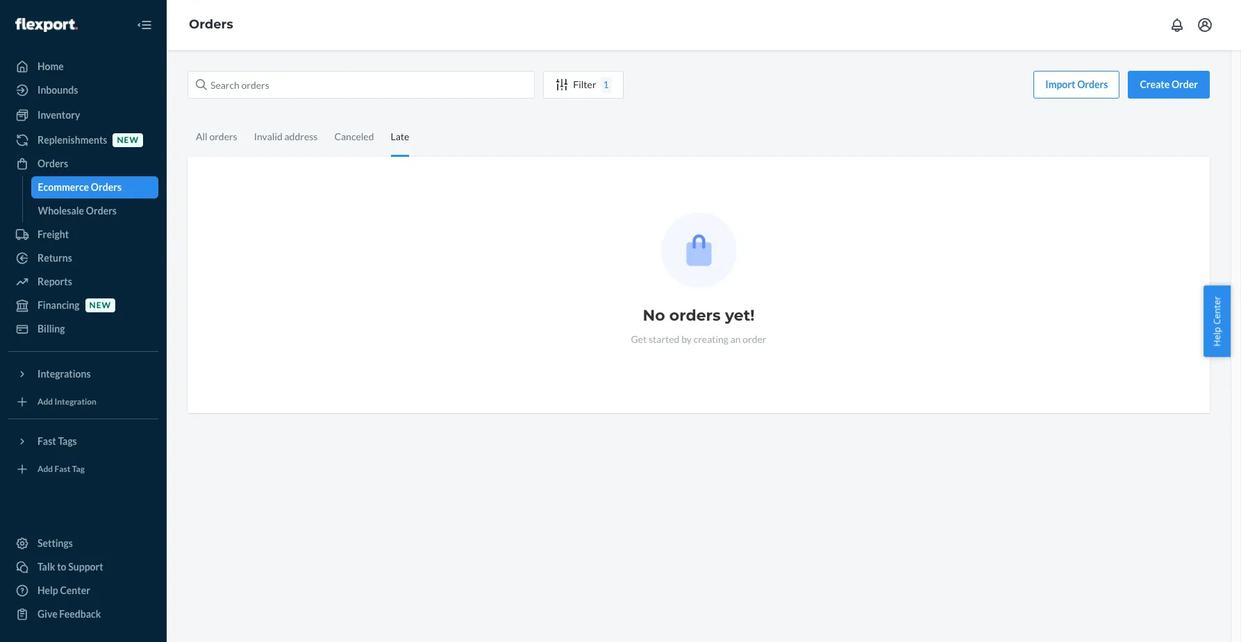 Task type: vqa. For each thing, say whether or not it's contained in the screenshot.
Help to the left
yes



Task type: locate. For each thing, give the bounding box(es) containing it.
orders link up search icon
[[189, 17, 233, 32]]

add
[[38, 397, 53, 408], [38, 465, 53, 475]]

center
[[1212, 296, 1224, 325], [60, 585, 90, 597]]

help center link
[[8, 580, 158, 603]]

flexport logo image
[[15, 18, 78, 32]]

0 horizontal spatial orders link
[[8, 153, 158, 175]]

0 vertical spatial new
[[117, 135, 139, 146]]

help center
[[1212, 296, 1224, 347], [38, 585, 90, 597]]

1 vertical spatial add
[[38, 465, 53, 475]]

create order
[[1141, 79, 1199, 90]]

filter 1
[[574, 79, 609, 90]]

talk to support
[[38, 562, 103, 573]]

0 horizontal spatial new
[[89, 301, 111, 311]]

started
[[649, 334, 680, 345]]

ecommerce orders link
[[31, 177, 158, 199]]

1 vertical spatial orders link
[[8, 153, 158, 175]]

1 add from the top
[[38, 397, 53, 408]]

reports link
[[8, 271, 158, 293]]

invalid address
[[254, 131, 318, 142]]

fast
[[38, 436, 56, 448], [55, 465, 71, 475]]

0 vertical spatial center
[[1212, 296, 1224, 325]]

1 horizontal spatial help center
[[1212, 296, 1224, 347]]

billing
[[38, 323, 65, 335]]

yet!
[[726, 307, 755, 325]]

add down fast tags
[[38, 465, 53, 475]]

get started by creating an order
[[631, 334, 767, 345]]

wholesale
[[38, 205, 84, 217]]

fast tags
[[38, 436, 77, 448]]

help inside button
[[1212, 327, 1224, 347]]

support
[[68, 562, 103, 573]]

fast left tag
[[55, 465, 71, 475]]

0 vertical spatial help
[[1212, 327, 1224, 347]]

tag
[[72, 465, 85, 475]]

reports
[[38, 276, 72, 288]]

orders right all
[[209, 131, 237, 142]]

an
[[731, 334, 741, 345]]

new for financing
[[89, 301, 111, 311]]

0 vertical spatial orders
[[209, 131, 237, 142]]

talk
[[38, 562, 55, 573]]

orders
[[209, 131, 237, 142], [670, 307, 721, 325]]

1 vertical spatial new
[[89, 301, 111, 311]]

orders
[[189, 17, 233, 32], [1078, 79, 1109, 90], [38, 158, 68, 170], [91, 181, 122, 193], [86, 205, 117, 217]]

settings link
[[8, 533, 158, 555]]

orders down ecommerce orders link
[[86, 205, 117, 217]]

orders link
[[189, 17, 233, 32], [8, 153, 158, 175]]

wholesale orders
[[38, 205, 117, 217]]

help
[[1212, 327, 1224, 347], [38, 585, 58, 597]]

orders up wholesale orders link
[[91, 181, 122, 193]]

orders link up ecommerce orders
[[8, 153, 158, 175]]

0 horizontal spatial center
[[60, 585, 90, 597]]

replenishments
[[38, 134, 107, 146]]

give feedback
[[38, 609, 101, 621]]

inventory link
[[8, 104, 158, 126]]

import
[[1046, 79, 1076, 90]]

order
[[743, 334, 767, 345]]

0 vertical spatial fast
[[38, 436, 56, 448]]

inbounds link
[[8, 79, 158, 101]]

new
[[117, 135, 139, 146], [89, 301, 111, 311]]

1 horizontal spatial new
[[117, 135, 139, 146]]

orders for wholesale orders
[[86, 205, 117, 217]]

search image
[[196, 79, 207, 90]]

empty list image
[[661, 213, 737, 288]]

ecommerce orders
[[38, 181, 122, 193]]

give
[[38, 609, 57, 621]]

1 horizontal spatial orders link
[[189, 17, 233, 32]]

add left integration
[[38, 397, 53, 408]]

orders right import
[[1078, 79, 1109, 90]]

get
[[631, 334, 647, 345]]

orders up get started by creating an order
[[670, 307, 721, 325]]

give feedback button
[[8, 604, 158, 626]]

all
[[196, 131, 208, 142]]

fast left the tags
[[38, 436, 56, 448]]

help center inside button
[[1212, 296, 1224, 347]]

orders for all
[[209, 131, 237, 142]]

new down inventory link
[[117, 135, 139, 146]]

0 vertical spatial add
[[38, 397, 53, 408]]

orders for import orders
[[1078, 79, 1109, 90]]

orders inside 'button'
[[1078, 79, 1109, 90]]

create
[[1141, 79, 1171, 90]]

0 horizontal spatial help center
[[38, 585, 90, 597]]

late
[[391, 131, 410, 142]]

0 vertical spatial help center
[[1212, 296, 1224, 347]]

1 horizontal spatial center
[[1212, 296, 1224, 325]]

2 add from the top
[[38, 465, 53, 475]]

0 horizontal spatial orders
[[209, 131, 237, 142]]

1 horizontal spatial help
[[1212, 327, 1224, 347]]

new down reports "link"
[[89, 301, 111, 311]]

inventory
[[38, 109, 80, 121]]

1 vertical spatial help center
[[38, 585, 90, 597]]

open notifications image
[[1170, 17, 1186, 33]]

1 horizontal spatial orders
[[670, 307, 721, 325]]

settings
[[38, 538, 73, 550]]

to
[[57, 562, 66, 573]]

1 vertical spatial help
[[38, 585, 58, 597]]

creating
[[694, 334, 729, 345]]

0 horizontal spatial help
[[38, 585, 58, 597]]

fast tags button
[[8, 431, 158, 453]]

1 vertical spatial orders
[[670, 307, 721, 325]]



Task type: describe. For each thing, give the bounding box(es) containing it.
tags
[[58, 436, 77, 448]]

no
[[643, 307, 666, 325]]

all orders
[[196, 131, 237, 142]]

1 vertical spatial center
[[60, 585, 90, 597]]

fast inside dropdown button
[[38, 436, 56, 448]]

freight link
[[8, 224, 158, 246]]

add for add fast tag
[[38, 465, 53, 475]]

financing
[[38, 300, 80, 311]]

import orders
[[1046, 79, 1109, 90]]

ecommerce
[[38, 181, 89, 193]]

add integration link
[[8, 391, 158, 414]]

freight
[[38, 229, 69, 240]]

1
[[604, 79, 609, 90]]

orders for ecommerce orders
[[91, 181, 122, 193]]

address
[[285, 131, 318, 142]]

add fast tag
[[38, 465, 85, 475]]

open account menu image
[[1198, 17, 1214, 33]]

Search orders text field
[[188, 71, 535, 99]]

orders up ecommerce
[[38, 158, 68, 170]]

billing link
[[8, 318, 158, 341]]

wholesale orders link
[[31, 200, 158, 222]]

help center button
[[1205, 286, 1232, 357]]

0 vertical spatial orders link
[[189, 17, 233, 32]]

integration
[[55, 397, 97, 408]]

add integration
[[38, 397, 97, 408]]

home link
[[8, 56, 158, 78]]

orders for no
[[670, 307, 721, 325]]

close navigation image
[[136, 17, 153, 33]]

integrations button
[[8, 363, 158, 386]]

add fast tag link
[[8, 459, 158, 481]]

by
[[682, 334, 692, 345]]

filter
[[574, 79, 597, 90]]

invalid
[[254, 131, 283, 142]]

canceled
[[335, 131, 374, 142]]

add for add integration
[[38, 397, 53, 408]]

center inside button
[[1212, 296, 1224, 325]]

feedback
[[59, 609, 101, 621]]

inbounds
[[38, 84, 78, 96]]

integrations
[[38, 368, 91, 380]]

returns link
[[8, 247, 158, 270]]

import orders button
[[1034, 71, 1121, 99]]

new for replenishments
[[117, 135, 139, 146]]

no orders yet!
[[643, 307, 755, 325]]

orders up search icon
[[189, 17, 233, 32]]

returns
[[38, 252, 72, 264]]

create order link
[[1129, 71, 1211, 99]]

home
[[38, 60, 64, 72]]

talk to support button
[[8, 557, 158, 579]]

1 vertical spatial fast
[[55, 465, 71, 475]]

order
[[1172, 79, 1199, 90]]



